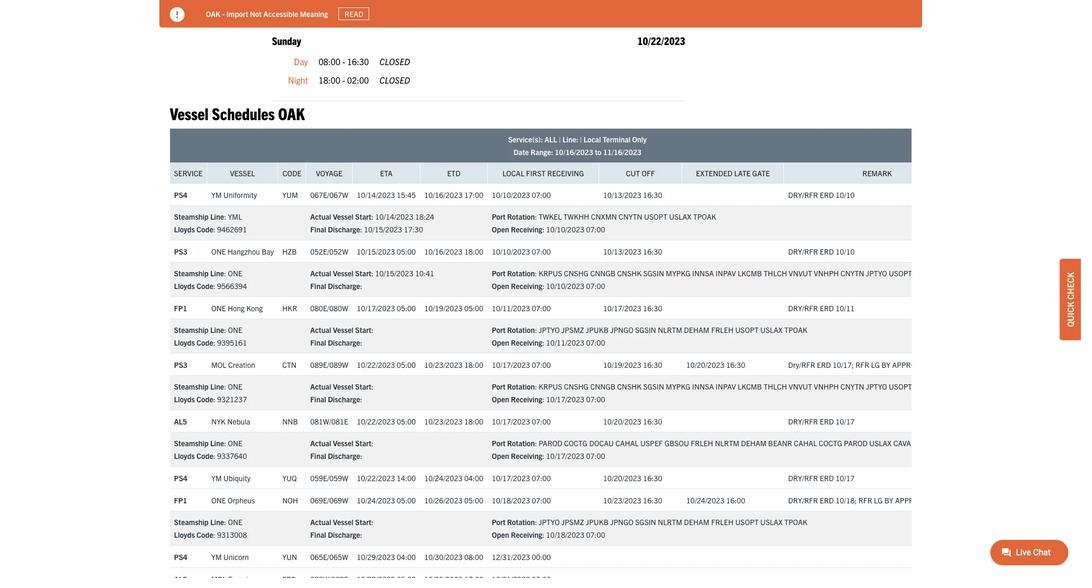 Task type: vqa. For each thing, say whether or not it's contained in the screenshot.


Task type: locate. For each thing, give the bounding box(es) containing it.
beanr
[[769, 439, 793, 448]]

rotation for port rotation : jptyo jpsmz jpukb jpngo sgsin nlrtm deham frleh usopt uslax tpoak open receiving : 10/18/2023 07:00
[[508, 518, 535, 527]]

2 cahal from the left
[[794, 439, 818, 448]]

discharge inside actual vessel start : 10/14/2023 18:24 final discharge : 10/15/2023 17:30
[[328, 225, 360, 234]]

one up 9337640
[[228, 439, 243, 448]]

kong
[[247, 303, 263, 313]]

steamship for steamship line : one lloyds code : 9321237
[[174, 382, 209, 392]]

1 final from the top
[[310, 225, 326, 234]]

0 vertical spatial cnshk
[[618, 269, 642, 278]]

2 vertical spatial frleh
[[712, 518, 734, 527]]

vnvut down dry/rfr
[[789, 382, 813, 392]]

10/19/2023 for 10/19/2023 16:30
[[604, 360, 642, 370]]

code inside steamship line : one lloyds code : 9321237
[[197, 395, 213, 404]]

1 vertical spatial closed
[[380, 75, 410, 85]]

lloyds inside steamship line : yml lloyds code : 9462691
[[174, 225, 195, 234]]

1 vertical spatial dry/rfr erd 10/10
[[789, 247, 855, 256]]

10/10/2023 07:00 for 18:00
[[492, 247, 551, 256]]

1 vertical spatial lg
[[875, 496, 883, 505]]

quick check link
[[1061, 259, 1082, 341]]

ps4 down service
[[174, 190, 188, 200]]

10/24/2023 left 16:00
[[687, 496, 725, 505]]

10/29/2023 04:00
[[357, 553, 416, 562]]

cahal right beanr
[[794, 439, 818, 448]]

vnvut up dry/rfr erd 10/11
[[789, 269, 813, 278]]

10/20/2023 for 10/24/2023 04:00
[[604, 474, 642, 483]]

closed for 16:30
[[380, 56, 410, 67]]

lloyds down al5
[[174, 452, 195, 461]]

1 vertical spatial 10/20/2023 16:30
[[604, 417, 663, 426]]

line up 9313008 on the bottom left of the page
[[210, 518, 224, 527]]

3 ym from the top
[[211, 553, 222, 562]]

3 rotation from the top
[[508, 325, 535, 335]]

5 start from the top
[[355, 439, 372, 448]]

code left 9313008 on the bottom left of the page
[[197, 531, 213, 540]]

local left first
[[503, 169, 525, 178]]

1 vertical spatial 10/10/2023 07:00
[[492, 247, 551, 256]]

10/16/2023
[[555, 147, 594, 157], [425, 190, 463, 200], [425, 247, 463, 256]]

1 vertical spatial 10/13/2023 16:30
[[604, 247, 663, 256]]

fp1 for one hong kong
[[174, 303, 187, 313]]

tpoak
[[694, 212, 717, 222], [939, 269, 962, 278], [785, 325, 808, 335], [939, 382, 962, 392], [944, 439, 967, 448], [785, 518, 808, 527]]

10/22/2023 05:00
[[357, 360, 416, 370], [357, 417, 416, 426]]

2 jpsmz from the top
[[562, 518, 584, 527]]

2 thlch from the top
[[764, 382, 788, 392]]

17:30
[[404, 225, 423, 234]]

1 vertical spatial oak
[[278, 103, 305, 123]]

jptyo inside port rotation : krpus cnshg cnngb cnshk sgsin mypkg innsa inpav lkcmb thlch vnvut vnhph cnytn jptyo usopt uslax tpoak open receiving : 10/17/2023 07:00
[[867, 382, 888, 392]]

code inside steamship line : one lloyds code : 9337640
[[197, 452, 213, 461]]

1 vertical spatial -
[[343, 56, 345, 67]]

10/17;
[[833, 360, 854, 370]]

nlrtm inside port rotation : parod coctg docau cahal uspef gbsou frleh nlrtm deham beanr cahal coctg parod uslax cavan usopt tpoak open receiving : 10/17/2023 07:00
[[715, 439, 740, 448]]

10/13/2023 16:30 down the port rotation : twkel twkhh cnxmn cnytn usopt uslax tpoak open receiving : 10/10/2023 07:00
[[604, 247, 663, 256]]

4 open from the top
[[492, 395, 509, 404]]

10/15/2023 down 10/15/2023 05:00
[[375, 269, 414, 278]]

2 cnngb from the top
[[591, 382, 616, 392]]

2 actual from the top
[[310, 269, 331, 278]]

1 dry/rfr erd 10/10 from the top
[[789, 190, 855, 200]]

5 port from the top
[[492, 439, 506, 448]]

1 fp1 from the top
[[174, 303, 187, 313]]

gate
[[753, 169, 770, 178]]

0 vertical spatial 10/17/2023 07:00
[[492, 360, 551, 370]]

1 line from the top
[[210, 212, 224, 222]]

1 vertical spatial rfr
[[859, 496, 873, 505]]

0 vertical spatial 10/20/2023
[[687, 360, 725, 370]]

1 actual from the top
[[310, 212, 331, 222]]

cnshk inside port rotation : krpus cnshg cnngb cnshk sgsin mypkg innsa inpav lkcmb thlch vnvut vnhph cnytn jptyo usopt uslax tpoak open receiving : 10/10/2023 07:00
[[618, 269, 642, 278]]

cnshg
[[564, 269, 589, 278], [564, 382, 589, 392]]

port for port rotation : jptyo jpsmz jpukb jpngo sgsin nlrtm deham frleh usopt uslax tpoak open receiving : 10/11/2023 07:00
[[492, 325, 506, 335]]

1 vertical spatial 10/22/2023 05:00
[[357, 417, 416, 426]]

1 horizontal spatial |
[[580, 135, 582, 144]]

approval
[[893, 360, 929, 370], [896, 496, 932, 505]]

cnshk inside port rotation : krpus cnshg cnngb cnshk sgsin mypkg innsa inpav lkcmb thlch vnvut vnhph cnytn jptyo usopt uslax tpoak open receiving : 10/17/2023 07:00
[[618, 382, 642, 392]]

line inside steamship line : yml lloyds code : 9462691
[[210, 212, 224, 222]]

line left the yml
[[210, 212, 224, 222]]

remark
[[863, 169, 892, 178]]

cnngb down 10/19/2023 16:30
[[591, 382, 616, 392]]

-
[[222, 9, 225, 18], [343, 56, 345, 67], [343, 75, 345, 85]]

lloyds inside steamship line : one lloyds code : 9395161
[[174, 338, 195, 348]]

6 lloyds from the top
[[174, 531, 195, 540]]

lloyds inside steamship line : one lloyds code : 9337640
[[174, 452, 195, 461]]

vessel for steamship line : one lloyds code : 9313008
[[333, 518, 354, 527]]

cnshk for : 10/17/2023 07:00
[[618, 382, 642, 392]]

jpngo inside port rotation : jptyo jpsmz jpukb jpngo sgsin nlrtm deham frleh usopt uslax tpoak open receiving : 10/18/2023 07:00
[[611, 518, 634, 527]]

1 cnngb from the top
[[591, 269, 616, 278]]

one hangzhou bay
[[211, 247, 274, 256]]

1 lloyds from the top
[[174, 225, 195, 234]]

2 open from the top
[[492, 281, 509, 291]]

1 vertical spatial deham
[[741, 439, 767, 448]]

1 horizontal spatial coctg
[[819, 439, 843, 448]]

10/10/2023 07:00 down "twkel"
[[492, 247, 551, 256]]

5 final from the top
[[310, 452, 326, 461]]

by for 10/17;
[[882, 360, 891, 370]]

code inside steamship line : one lloyds code : 9313008
[[197, 531, 213, 540]]

only
[[633, 135, 647, 144]]

ym left ubiquity
[[211, 474, 222, 483]]

2 rotation from the top
[[508, 269, 535, 278]]

inpav
[[716, 269, 736, 278], [716, 382, 736, 392]]

1 vertical spatial vnhph
[[814, 382, 839, 392]]

erd for 081w/081e
[[820, 417, 834, 426]]

code inside steamship line : one lloyds code : 9566394
[[197, 281, 213, 291]]

sgsin up 10/17/2023 16:30
[[644, 269, 665, 278]]

4 dry/rfr from the top
[[789, 417, 819, 426]]

0 horizontal spatial 08:00
[[319, 56, 341, 67]]

3 ps4 from the top
[[174, 553, 188, 562]]

1 cnshk from the top
[[618, 269, 642, 278]]

3 lloyds from the top
[[174, 338, 195, 348]]

vessel
[[170, 103, 209, 123], [230, 169, 255, 178], [333, 212, 354, 222], [333, 269, 354, 278], [333, 325, 354, 335], [333, 382, 354, 392], [333, 439, 354, 448], [333, 518, 354, 527]]

lloyds for steamship line : yml lloyds code : 9462691
[[174, 225, 195, 234]]

080e/080w
[[310, 303, 349, 313]]

0 vertical spatial fp1
[[174, 303, 187, 313]]

port inside the port rotation : twkel twkhh cnxmn cnytn usopt uslax tpoak open receiving : 10/10/2023 07:00
[[492, 212, 506, 222]]

discharge up 065e/065w
[[328, 531, 360, 540]]

1 vertical spatial 10/20/2023
[[604, 417, 642, 426]]

3 line from the top
[[210, 325, 224, 335]]

10/17/2023
[[357, 303, 395, 313], [604, 303, 642, 313], [492, 360, 530, 370], [546, 395, 585, 404], [492, 417, 530, 426], [546, 452, 585, 461], [492, 474, 530, 483]]

jpngo down 10/23/2023 16:30
[[611, 518, 634, 527]]

sgsin inside port rotation : krpus cnshg cnngb cnshk sgsin mypkg innsa inpav lkcmb thlch vnvut vnhph cnytn jptyo usopt uslax tpoak open receiving : 10/10/2023 07:00
[[644, 269, 665, 278]]

frleh down 10/24/2023 16:00
[[712, 518, 734, 527]]

mypkg inside port rotation : krpus cnshg cnngb cnshk sgsin mypkg innsa inpav lkcmb thlch vnvut vnhph cnytn jptyo usopt uslax tpoak open receiving : 10/10/2023 07:00
[[666, 269, 691, 278]]

10/14/2023 down eta
[[357, 190, 395, 200]]

actual for steamship line : yml lloyds code : 9462691
[[310, 212, 331, 222]]

lloyds for steamship line : one lloyds code : 9337640
[[174, 452, 195, 461]]

dry/rfr erd 10/17 up beanr
[[789, 417, 855, 426]]

2 line from the top
[[210, 269, 224, 278]]

6 actual from the top
[[310, 518, 331, 527]]

1 cnshg from the top
[[564, 269, 589, 278]]

2 inpav from the top
[[716, 382, 736, 392]]

1 horizontal spatial parod
[[844, 439, 868, 448]]

dry/rfr erd 10/11
[[789, 303, 855, 313]]

04:00 up the '10/26/2023 05:00'
[[465, 474, 484, 483]]

5 rotation from the top
[[508, 439, 535, 448]]

jptyo inside port rotation : krpus cnshg cnngb cnshk sgsin mypkg innsa inpav lkcmb thlch vnvut vnhph cnytn jptyo usopt uslax tpoak open receiving : 10/10/2023 07:00
[[867, 269, 888, 278]]

closed right 02:00
[[380, 75, 410, 85]]

port inside port rotation : jptyo jpsmz jpukb jpngo sgsin nlrtm deham frleh usopt uslax tpoak open receiving : 10/18/2023 07:00
[[492, 518, 506, 527]]

1 vertical spatial jpsmz
[[562, 518, 584, 527]]

10/24/2023 up 10/26/2023
[[425, 474, 463, 483]]

2 10/10 from the top
[[836, 247, 855, 256]]

5 discharge from the top
[[328, 452, 360, 461]]

frleh right gbsou
[[691, 439, 714, 448]]

2 mypkg from the top
[[666, 382, 691, 392]]

2 jpngo from the top
[[611, 518, 634, 527]]

1 vertical spatial frleh
[[691, 439, 714, 448]]

one
[[211, 247, 226, 256], [228, 269, 243, 278], [211, 303, 226, 313], [228, 325, 243, 335], [228, 382, 243, 392], [228, 439, 243, 448], [211, 496, 226, 505], [228, 518, 243, 527]]

2 dry/rfr erd 10/10 from the top
[[789, 247, 855, 256]]

code left 9566394
[[197, 281, 213, 291]]

1 ps3 from the top
[[174, 247, 188, 256]]

16:30 for 069e/069w
[[643, 496, 663, 505]]

1 vertical spatial 10/18/2023
[[546, 531, 585, 540]]

final for steamship line : one lloyds code : 9395161
[[310, 338, 326, 348]]

2 innsa from the top
[[693, 382, 714, 392]]

start for steamship line : one lloyds code : 9337640
[[355, 439, 372, 448]]

discharge
[[328, 225, 360, 234], [328, 281, 360, 291], [328, 338, 360, 348], [328, 395, 360, 404], [328, 452, 360, 461], [328, 531, 360, 540]]

fp1 up steamship line : one lloyds code : 9313008
[[174, 496, 187, 505]]

discharge up 052e/052w
[[328, 225, 360, 234]]

0 vertical spatial 10/10
[[836, 190, 855, 200]]

port inside port rotation : jptyo jpsmz jpukb jpngo sgsin nlrtm deham frleh usopt uslax tpoak open receiving : 10/11/2023 07:00
[[492, 325, 506, 335]]

innsa
[[693, 269, 714, 278], [693, 382, 714, 392]]

1 vertical spatial krpus
[[539, 382, 563, 392]]

rotation inside port rotation : krpus cnshg cnngb cnshk sgsin mypkg innsa inpav lkcmb thlch vnvut vnhph cnytn jptyo usopt uslax tpoak open receiving : 10/10/2023 07:00
[[508, 269, 535, 278]]

10/18;
[[836, 496, 857, 505]]

2 horizontal spatial 10/24/2023
[[687, 496, 725, 505]]

actual down 081w/081e on the bottom left
[[310, 439, 331, 448]]

10/13/2023 down the port rotation : twkel twkhh cnxmn cnytn usopt uslax tpoak open receiving : 10/10/2023 07:00
[[604, 247, 642, 256]]

jpsmz inside port rotation : jptyo jpsmz jpukb jpngo sgsin nlrtm deham frleh usopt uslax tpoak open receiving : 10/18/2023 07:00
[[562, 518, 584, 527]]

hangzhou
[[228, 247, 260, 256]]

- up 18:00 - 02:00
[[343, 56, 345, 67]]

steamship for steamship line : yml lloyds code : 9462691
[[174, 212, 209, 222]]

ps4 for ym uniformity
[[174, 190, 188, 200]]

cnngb for : 10/17/2023 07:00
[[591, 382, 616, 392]]

10/11
[[836, 303, 855, 313]]

10/17/2023 inside port rotation : krpus cnshg cnngb cnshk sgsin mypkg innsa inpav lkcmb thlch vnvut vnhph cnytn jptyo usopt uslax tpoak open receiving : 10/17/2023 07:00
[[546, 395, 585, 404]]

vnvut inside port rotation : krpus cnshg cnngb cnshk sgsin mypkg innsa inpav lkcmb thlch vnvut vnhph cnytn jptyo usopt uslax tpoak open receiving : 10/17/2023 07:00
[[789, 382, 813, 392]]

lkcmb
[[738, 269, 762, 278], [738, 382, 762, 392]]

0 vertical spatial 10/13/2023
[[604, 190, 642, 200]]

actual
[[310, 212, 331, 222], [310, 269, 331, 278], [310, 325, 331, 335], [310, 382, 331, 392], [310, 439, 331, 448], [310, 518, 331, 527]]

2 port from the top
[[492, 269, 506, 278]]

steamship inside steamship line : one lloyds code : 9395161
[[174, 325, 209, 335]]

frleh
[[712, 325, 734, 335], [691, 439, 714, 448], [712, 518, 734, 527]]

1 vertical spatial thlch
[[764, 382, 788, 392]]

approval for dry/rfr erd 10/17; rfr lg by approval
[[893, 360, 929, 370]]

10/19/2023 for 10/19/2023 05:00
[[425, 303, 463, 313]]

rotation for port rotation : parod coctg docau cahal uspef gbsou frleh nlrtm deham beanr cahal coctg parod uslax cavan usopt tpoak open receiving : 10/17/2023 07:00
[[508, 439, 535, 448]]

10/24/2023
[[425, 474, 463, 483], [357, 496, 395, 505], [687, 496, 725, 505]]

cnshg for 10/10/2023
[[564, 269, 589, 278]]

1 vertical spatial ps4
[[174, 474, 188, 483]]

dry/rfr erd 10/17 for 10/23/2023 18:00
[[789, 417, 855, 426]]

0 horizontal spatial local
[[503, 169, 525, 178]]

code inside steamship line : one lloyds code : 9395161
[[197, 338, 213, 348]]

16:30 for 080e/080w
[[643, 303, 663, 313]]

0 horizontal spatial cahal
[[616, 439, 639, 448]]

cnngb inside port rotation : krpus cnshg cnngb cnshk sgsin mypkg innsa inpav lkcmb thlch vnvut vnhph cnytn jptyo usopt uslax tpoak open receiving : 10/17/2023 07:00
[[591, 382, 616, 392]]

erd
[[820, 190, 834, 200], [820, 247, 834, 256], [820, 303, 834, 313], [817, 360, 831, 370], [820, 417, 834, 426], [820, 474, 834, 483], [820, 496, 834, 505]]

0 vertical spatial 10/15/2023
[[364, 225, 402, 234]]

thlch inside port rotation : krpus cnshg cnngb cnshk sgsin mypkg innsa inpav lkcmb thlch vnvut vnhph cnytn jptyo usopt uslax tpoak open receiving : 10/17/2023 07:00
[[764, 382, 788, 392]]

cnytn right cnxmn
[[619, 212, 643, 222]]

2 final from the top
[[310, 281, 326, 291]]

1 rotation from the top
[[508, 212, 535, 222]]

0 vertical spatial ym
[[211, 190, 222, 200]]

final up 065e/065w
[[310, 531, 326, 540]]

10/16/2023 up 10:41
[[425, 247, 463, 256]]

sgsin down 10/23/2023 16:30
[[636, 518, 657, 527]]

10/14/2023 15:45
[[357, 190, 416, 200]]

1 10/10/2023 07:00 from the top
[[492, 190, 551, 200]]

ym unicorn
[[211, 553, 249, 562]]

2 closed from the top
[[380, 75, 410, 85]]

local up to
[[584, 135, 601, 144]]

final up 059e/059w
[[310, 452, 326, 461]]

0 vertical spatial 10/10/2023 07:00
[[492, 190, 551, 200]]

code for steamship line : yml lloyds code : 9462691
[[197, 225, 213, 234]]

10/16/2023 17:00
[[425, 190, 484, 200]]

ym left uniformity
[[211, 190, 222, 200]]

10/16/2023 inside service(s): all | line: | local terminal only date range: 10/16/2023 to 11/16/2023
[[555, 147, 594, 157]]

one up 9313008 on the bottom left of the page
[[228, 518, 243, 527]]

1 dry/rfr from the top
[[789, 190, 819, 200]]

oak left import
[[206, 9, 221, 18]]

jpukb down 10/23/2023 16:30
[[586, 518, 609, 527]]

line inside steamship line : one lloyds code : 9395161
[[210, 325, 224, 335]]

0 vertical spatial cnshg
[[564, 269, 589, 278]]

vessel inside actual vessel start : 10/15/2023 10:41 final discharge :
[[333, 269, 354, 278]]

0 vertical spatial 10/19/2023
[[425, 303, 463, 313]]

read link
[[339, 7, 370, 20]]

ps4 for ym unicorn
[[174, 553, 188, 562]]

6 dry/rfr from the top
[[789, 496, 819, 505]]

1 innsa from the top
[[693, 269, 714, 278]]

10/22/2023 05:00 for 081w/081e
[[357, 417, 416, 426]]

lkcmb inside port rotation : krpus cnshg cnngb cnshk sgsin mypkg innsa inpav lkcmb thlch vnvut vnhph cnytn jptyo usopt uslax tpoak open receiving : 10/17/2023 07:00
[[738, 382, 762, 392]]

date
[[514, 147, 529, 157]]

actual down 089e/089w
[[310, 382, 331, 392]]

1 10/17/2023 07:00 from the top
[[492, 360, 551, 370]]

2 discharge from the top
[[328, 281, 360, 291]]

lloyds left 9462691
[[174, 225, 195, 234]]

mypkg inside port rotation : krpus cnshg cnngb cnshk sgsin mypkg innsa inpav lkcmb thlch vnvut vnhph cnytn jptyo usopt uslax tpoak open receiving : 10/17/2023 07:00
[[666, 382, 691, 392]]

krpus
[[539, 269, 563, 278], [539, 382, 563, 392]]

cahal left 'uspef'
[[616, 439, 639, 448]]

0 vertical spatial ps4
[[174, 190, 188, 200]]

nlrtm inside port rotation : jptyo jpsmz jpukb jpngo sgsin nlrtm deham frleh usopt uslax tpoak open receiving : 10/18/2023 07:00
[[658, 518, 683, 527]]

0 vertical spatial oak
[[206, 9, 221, 18]]

1 jpsmz from the top
[[562, 325, 584, 335]]

sgsin inside port rotation : krpus cnshg cnngb cnshk sgsin mypkg innsa inpav lkcmb thlch vnvut vnhph cnytn jptyo usopt uslax tpoak open receiving : 10/17/2023 07:00
[[644, 382, 665, 392]]

2 dry/rfr from the top
[[789, 247, 819, 256]]

9395161
[[217, 338, 247, 348]]

by for 10/18;
[[885, 496, 894, 505]]

1 horizontal spatial 04:00
[[465, 474, 484, 483]]

10/24/2023 for 10/24/2023 05:00
[[357, 496, 395, 505]]

1 vertical spatial 10/17
[[836, 474, 855, 483]]

18:00
[[319, 75, 341, 85], [465, 247, 484, 256], [465, 360, 484, 370], [465, 417, 484, 426]]

0 vertical spatial 10/20/2023 16:30
[[687, 360, 746, 370]]

code
[[283, 169, 302, 178], [197, 225, 213, 234], [197, 281, 213, 291], [197, 338, 213, 348], [197, 395, 213, 404], [197, 452, 213, 461], [197, 531, 213, 540]]

erd for 069e/069w
[[820, 496, 834, 505]]

cnytn for port rotation : krpus cnshg cnngb cnshk sgsin mypkg innsa inpav lkcmb thlch vnvut vnhph cnytn jptyo usopt uslax tpoak open receiving : 10/17/2023 07:00
[[841, 382, 865, 392]]

sgsin inside port rotation : jptyo jpsmz jpukb jpngo sgsin nlrtm deham frleh usopt uslax tpoak open receiving : 10/18/2023 07:00
[[636, 518, 657, 527]]

thlch inside port rotation : krpus cnshg cnngb cnshk sgsin mypkg innsa inpav lkcmb thlch vnvut vnhph cnytn jptyo usopt uslax tpoak open receiving : 10/10/2023 07:00
[[764, 269, 788, 278]]

cnshg inside port rotation : krpus cnshg cnngb cnshk sgsin mypkg innsa inpav lkcmb thlch vnvut vnhph cnytn jptyo usopt uslax tpoak open receiving : 10/17/2023 07:00
[[564, 382, 589, 392]]

1 inpav from the top
[[716, 269, 736, 278]]

1 vertical spatial ym
[[211, 474, 222, 483]]

10/24/2023 04:00
[[425, 474, 484, 483]]

2 vertical spatial cnytn
[[841, 382, 865, 392]]

2 lkcmb from the top
[[738, 382, 762, 392]]

1 vertical spatial mypkg
[[666, 382, 691, 392]]

dry/rfr erd 10/10 for 10/16/2023 18:00
[[789, 247, 855, 256]]

frleh inside port rotation : jptyo jpsmz jpukb jpngo sgsin nlrtm deham frleh usopt uslax tpoak open receiving : 10/18/2023 07:00
[[712, 518, 734, 527]]

port inside port rotation : krpus cnshg cnngb cnshk sgsin mypkg innsa inpav lkcmb thlch vnvut vnhph cnytn jptyo usopt uslax tpoak open receiving : 10/10/2023 07:00
[[492, 269, 506, 278]]

coctg right beanr
[[819, 439, 843, 448]]

1 | from the left
[[559, 135, 561, 144]]

ym left unicorn
[[211, 553, 222, 562]]

1 horizontal spatial 10/19/2023
[[604, 360, 642, 370]]

2 ym from the top
[[211, 474, 222, 483]]

receiving inside port rotation : krpus cnshg cnngb cnshk sgsin mypkg innsa inpav lkcmb thlch vnvut vnhph cnytn jptyo usopt uslax tpoak open receiving : 10/10/2023 07:00
[[511, 281, 543, 291]]

start for steamship line : one lloyds code : 9566394
[[355, 269, 372, 278]]

1 10/17 from the top
[[836, 417, 855, 426]]

2 steamship from the top
[[174, 269, 209, 278]]

0 vertical spatial deham
[[684, 325, 710, 335]]

actual down 052e/052w
[[310, 269, 331, 278]]

5 lloyds from the top
[[174, 452, 195, 461]]

erd for 089e/089w
[[817, 360, 831, 370]]

dry/rfr erd 10/17 up 10/18;
[[789, 474, 855, 483]]

1 open from the top
[[492, 225, 509, 234]]

1 vertical spatial cnshk
[[618, 382, 642, 392]]

parod left docau
[[539, 439, 563, 448]]

lg right "10/17;"
[[872, 360, 880, 370]]

innsa inside port rotation : krpus cnshg cnngb cnshk sgsin mypkg innsa inpav lkcmb thlch vnvut vnhph cnytn jptyo usopt uslax tpoak open receiving : 10/17/2023 07:00
[[693, 382, 714, 392]]

10/17 for 10/23/2023 18:00
[[836, 417, 855, 426]]

rotation inside port rotation : krpus cnshg cnngb cnshk sgsin mypkg innsa inpav lkcmb thlch vnvut vnhph cnytn jptyo usopt uslax tpoak open receiving : 10/17/2023 07:00
[[508, 382, 535, 392]]

10/15/2023 up actual vessel start : 10/15/2023 10:41 final discharge :
[[357, 247, 395, 256]]

10/10 for 10/16/2023 18:00
[[836, 247, 855, 256]]

frleh inside port rotation : parod coctg docau cahal uspef gbsou frleh nlrtm deham beanr cahal coctg parod uslax cavan usopt tpoak open receiving : 10/17/2023 07:00
[[691, 439, 714, 448]]

0 vertical spatial dry/rfr erd 10/10
[[789, 190, 855, 200]]

1 vertical spatial ps3
[[174, 360, 188, 370]]

mypkg
[[666, 269, 691, 278], [666, 382, 691, 392]]

0 vertical spatial 10/13/2023 16:30
[[604, 190, 663, 200]]

port rotation : twkel twkhh cnxmn cnytn usopt uslax tpoak open receiving : 10/10/2023 07:00
[[492, 212, 717, 234]]

innsa for : 10/17/2023 07:00
[[693, 382, 714, 392]]

10/24/2023 05:00
[[357, 496, 416, 505]]

4 actual vessel start : final discharge : from the top
[[310, 518, 374, 540]]

04:00
[[465, 474, 484, 483], [397, 553, 416, 562]]

0 vertical spatial cnngb
[[591, 269, 616, 278]]

10/20/2023 16:30 up 10/23/2023 16:30
[[604, 474, 663, 483]]

2 start from the top
[[355, 269, 372, 278]]

17:00
[[465, 190, 484, 200]]

1 vertical spatial 10/13/2023
[[604, 247, 642, 256]]

frleh down port rotation : krpus cnshg cnngb cnshk sgsin mypkg innsa inpav lkcmb thlch vnvut vnhph cnytn jptyo usopt uslax tpoak open receiving : 10/10/2023 07:00
[[712, 325, 734, 335]]

inpav inside port rotation : krpus cnshg cnngb cnshk sgsin mypkg innsa inpav lkcmb thlch vnvut vnhph cnytn jptyo usopt uslax tpoak open receiving : 10/17/2023 07:00
[[716, 382, 736, 392]]

- left 02:00
[[343, 75, 345, 85]]

0 vertical spatial vnvut
[[789, 269, 813, 278]]

ps4 down steamship line : one lloyds code : 9313008
[[174, 553, 188, 562]]

10/13/2023
[[604, 190, 642, 200], [604, 247, 642, 256]]

10/10/2023
[[492, 190, 530, 200], [546, 225, 585, 234], [492, 247, 530, 256], [546, 281, 585, 291]]

line inside steamship line : one lloyds code : 9337640
[[210, 439, 224, 448]]

10/16/2023 down line:
[[555, 147, 594, 157]]

final for steamship line : one lloyds code : 9321237
[[310, 395, 326, 404]]

actual vessel start : final discharge : up 081w/081e on the bottom left
[[310, 382, 374, 404]]

08:00
[[319, 56, 341, 67], [465, 553, 484, 562]]

actual vessel start : final discharge : for : 9395161
[[310, 325, 374, 348]]

10/13/2023 16:30 down cut
[[604, 190, 663, 200]]

vessel inside actual vessel start : 10/14/2023 18:24 final discharge : 10/15/2023 17:30
[[333, 212, 354, 222]]

final up 089e/089w
[[310, 338, 326, 348]]

10/23/2023
[[425, 360, 463, 370], [425, 417, 463, 426], [604, 496, 642, 505]]

uniformity
[[224, 190, 257, 200]]

10/20/2023 for 10/23/2023 18:00
[[604, 417, 642, 426]]

lloyds for steamship line : one lloyds code : 9321237
[[174, 395, 195, 404]]

0 horizontal spatial |
[[559, 135, 561, 144]]

dry/rfr for 10/16/2023 17:00
[[789, 190, 819, 200]]

jptyo inside port rotation : jptyo jpsmz jpukb jpngo sgsin nlrtm deham frleh usopt uslax tpoak open receiving : 10/11/2023 07:00
[[539, 325, 560, 335]]

0 vertical spatial by
[[882, 360, 891, 370]]

0 vertical spatial jpsmz
[[562, 325, 584, 335]]

1 vertical spatial 10/11/2023
[[546, 338, 585, 348]]

1 vertical spatial by
[[885, 496, 894, 505]]

10/10/2023 07:00
[[492, 190, 551, 200], [492, 247, 551, 256]]

nlrtm inside port rotation : jptyo jpsmz jpukb jpngo sgsin nlrtm deham frleh usopt uslax tpoak open receiving : 10/11/2023 07:00
[[658, 325, 683, 335]]

rfr right "10/17;"
[[856, 360, 870, 370]]

cnytn inside port rotation : krpus cnshg cnngb cnshk sgsin mypkg innsa inpav lkcmb thlch vnvut vnhph cnytn jptyo usopt uslax tpoak open receiving : 10/17/2023 07:00
[[841, 382, 865, 392]]

0 vertical spatial ps3
[[174, 247, 188, 256]]

usopt inside the port rotation : twkel twkhh cnxmn cnytn usopt uslax tpoak open receiving : 10/10/2023 07:00
[[644, 212, 668, 222]]

1 horizontal spatial 10/24/2023
[[425, 474, 463, 483]]

04:00 for 10/29/2023 04:00
[[397, 553, 416, 562]]

10/13/2023 16:30 for 17:00
[[604, 190, 663, 200]]

1 jpngo from the top
[[611, 325, 634, 335]]

solid image
[[170, 7, 185, 22]]

krpus inside port rotation : krpus cnshg cnngb cnshk sgsin mypkg innsa inpav lkcmb thlch vnvut vnhph cnytn jptyo usopt uslax tpoak open receiving : 10/17/2023 07:00
[[539, 382, 563, 392]]

steamship inside steamship line : one lloyds code : 9313008
[[174, 518, 209, 527]]

discharge for steamship line : one lloyds code : 9321237
[[328, 395, 360, 404]]

1 vertical spatial vnvut
[[789, 382, 813, 392]]

uslax inside port rotation : parod coctg docau cahal uspef gbsou frleh nlrtm deham beanr cahal coctg parod uslax cavan usopt tpoak open receiving : 10/17/2023 07:00
[[870, 439, 892, 448]]

deham for port rotation : jptyo jpsmz jpukb jpngo sgsin nlrtm deham frleh usopt uslax tpoak open receiving : 10/11/2023 07:00
[[684, 325, 710, 335]]

line inside steamship line : one lloyds code : 9313008
[[210, 518, 224, 527]]

2 vertical spatial deham
[[684, 518, 710, 527]]

1 thlch from the top
[[764, 269, 788, 278]]

code for steamship line : one lloyds code : 9395161
[[197, 338, 213, 348]]

parod
[[539, 439, 563, 448], [844, 439, 868, 448]]

0 horizontal spatial oak
[[206, 9, 221, 18]]

fp1
[[174, 303, 187, 313], [174, 496, 187, 505]]

2 vertical spatial nlrtm
[[658, 518, 683, 527]]

5 dry/rfr from the top
[[789, 474, 819, 483]]

mypkg for : 10/17/2023 07:00
[[666, 382, 691, 392]]

one up 9566394
[[228, 269, 243, 278]]

nlrtm right gbsou
[[715, 439, 740, 448]]

1 vertical spatial 10/16/2023
[[425, 190, 463, 200]]

actual for steamship line : one lloyds code : 9566394
[[310, 269, 331, 278]]

3 start from the top
[[355, 325, 372, 335]]

1 vertical spatial 10/10
[[836, 247, 855, 256]]

2 actual vessel start : final discharge : from the top
[[310, 382, 374, 404]]

07:00
[[532, 190, 551, 200], [586, 225, 606, 234], [532, 247, 551, 256], [586, 281, 606, 291], [532, 303, 551, 313], [586, 338, 606, 348], [532, 360, 551, 370], [586, 395, 606, 404], [532, 417, 551, 426], [586, 452, 606, 461], [532, 474, 551, 483], [532, 496, 551, 505], [586, 531, 606, 540]]

cnshk down 10/19/2023 16:30
[[618, 382, 642, 392]]

final up 080e/080w
[[310, 281, 326, 291]]

actual vessel start : final discharge : for : 9321237
[[310, 382, 374, 404]]

2 vnvut from the top
[[789, 382, 813, 392]]

6 line from the top
[[210, 518, 224, 527]]

2 jpukb from the top
[[586, 518, 609, 527]]

lkcmb inside port rotation : krpus cnshg cnngb cnshk sgsin mypkg innsa inpav lkcmb thlch vnvut vnhph cnytn jptyo usopt uslax tpoak open receiving : 10/10/2023 07:00
[[738, 269, 762, 278]]

2 10/17 from the top
[[836, 474, 855, 483]]

lg right 10/18;
[[875, 496, 883, 505]]

2 vertical spatial ps4
[[174, 553, 188, 562]]

1 10/23/2023 18:00 from the top
[[425, 360, 484, 370]]

oak down night
[[278, 103, 305, 123]]

code inside steamship line : yml lloyds code : 9462691
[[197, 225, 213, 234]]

0 horizontal spatial coctg
[[564, 439, 588, 448]]

deham inside port rotation : jptyo jpsmz jpukb jpngo sgsin nlrtm deham frleh usopt uslax tpoak open receiving : 10/18/2023 07:00
[[684, 518, 710, 527]]

closed right 08:00 - 16:30
[[380, 56, 410, 67]]

sgsin down 10/19/2023 16:30
[[644, 382, 665, 392]]

nlrtm
[[658, 325, 683, 335], [715, 439, 740, 448], [658, 518, 683, 527]]

code up "yum"
[[283, 169, 302, 178]]

4 final from the top
[[310, 395, 326, 404]]

0 vertical spatial lkcmb
[[738, 269, 762, 278]]

0 horizontal spatial 10/24/2023
[[357, 496, 395, 505]]

1 vertical spatial 08:00
[[465, 553, 484, 562]]

0 vertical spatial cnytn
[[619, 212, 643, 222]]

1 vertical spatial approval
[[896, 496, 932, 505]]

0 vertical spatial dry/rfr erd 10/17
[[789, 417, 855, 426]]

1 jpukb from the top
[[586, 325, 609, 335]]

05:00 for 069e/069w
[[397, 496, 416, 505]]

0 vertical spatial 10/17
[[836, 417, 855, 426]]

1 vertical spatial 10/14/2023
[[375, 212, 414, 222]]

jpukb for : 10/11/2023 07:00
[[586, 325, 609, 335]]

ym for ym ubiquity
[[211, 474, 222, 483]]

final up 081w/081e on the bottom left
[[310, 395, 326, 404]]

innsa inside port rotation : krpus cnshg cnngb cnshk sgsin mypkg innsa inpav lkcmb thlch vnvut vnhph cnytn jptyo usopt uslax tpoak open receiving : 10/10/2023 07:00
[[693, 269, 714, 278]]

08:00 right 10/30/2023
[[465, 553, 484, 562]]

0 vertical spatial frleh
[[712, 325, 734, 335]]

actual vessel start : final discharge : up 089e/089w
[[310, 325, 374, 348]]

vessel for steamship line : one lloyds code : 9321237
[[333, 382, 354, 392]]

10/10/2023 07:00 down first
[[492, 190, 551, 200]]

10/18/2023
[[492, 496, 530, 505], [546, 531, 585, 540]]

cnytn for port rotation : krpus cnshg cnngb cnshk sgsin mypkg innsa inpav lkcmb thlch vnvut vnhph cnytn jptyo usopt uslax tpoak open receiving : 10/10/2023 07:00
[[841, 269, 865, 278]]

3 actual vessel start : final discharge : from the top
[[310, 439, 374, 461]]

0 vertical spatial inpav
[[716, 269, 736, 278]]

actual for steamship line : one lloyds code : 9321237
[[310, 382, 331, 392]]

lloyds up al5
[[174, 395, 195, 404]]

2 cnshk from the top
[[618, 382, 642, 392]]

uslax inside port rotation : jptyo jpsmz jpukb jpngo sgsin nlrtm deham frleh usopt uslax tpoak open receiving : 10/18/2023 07:00
[[761, 518, 783, 527]]

2 fp1 from the top
[[174, 496, 187, 505]]

fp1 down steamship line : one lloyds code : 9566394
[[174, 303, 187, 313]]

ctn
[[282, 360, 297, 370]]

16:30 for 089e/089w
[[643, 360, 663, 370]]

frleh for port rotation : jptyo jpsmz jpukb jpngo sgsin nlrtm deham frleh usopt uslax tpoak open receiving : 10/11/2023 07:00
[[712, 325, 734, 335]]

2 10/17/2023 07:00 from the top
[[492, 417, 551, 426]]

2 ps3 from the top
[[174, 360, 188, 370]]

cnytn down dry/rfr erd 10/17; rfr lg by approval
[[841, 382, 865, 392]]

0 vertical spatial innsa
[[693, 269, 714, 278]]

deham
[[684, 325, 710, 335], [741, 439, 767, 448], [684, 518, 710, 527]]

erd for 059e/059w
[[820, 474, 834, 483]]

10/23/2023 for 089e/089w
[[425, 360, 463, 370]]

18:00 for 089e/089w
[[465, 360, 484, 370]]

2 vertical spatial -
[[343, 75, 345, 85]]

1 lkcmb from the top
[[738, 269, 762, 278]]

voyage
[[316, 169, 343, 178]]

1 horizontal spatial local
[[584, 135, 601, 144]]

port inside port rotation : krpus cnshg cnngb cnshk sgsin mypkg innsa inpav lkcmb thlch vnvut vnhph cnytn jptyo usopt uslax tpoak open receiving : 10/17/2023 07:00
[[492, 382, 506, 392]]

rotation inside port rotation : jptyo jpsmz jpukb jpngo sgsin nlrtm deham frleh usopt uslax tpoak open receiving : 10/18/2023 07:00
[[508, 518, 535, 527]]

07:00 inside port rotation : parod coctg docau cahal uspef gbsou frleh nlrtm deham beanr cahal coctg parod uslax cavan usopt tpoak open receiving : 10/17/2023 07:00
[[586, 452, 606, 461]]

night
[[288, 75, 308, 85]]

line inside steamship line : one lloyds code : 9321237
[[210, 382, 224, 392]]

actual down 069e/069w
[[310, 518, 331, 527]]

0 vertical spatial 10/22/2023 05:00
[[357, 360, 416, 370]]

0 vertical spatial 04:00
[[465, 474, 484, 483]]

1 vertical spatial 10/19/2023
[[604, 360, 642, 370]]

2 lloyds from the top
[[174, 281, 195, 291]]

steamship inside steamship line : one lloyds code : 9337640
[[174, 439, 209, 448]]

10/23/2023 18:00
[[425, 360, 484, 370], [425, 417, 484, 426]]

1 krpus from the top
[[539, 269, 563, 278]]

| right all on the top right of the page
[[559, 135, 561, 144]]

10/19/2023 down port rotation : jptyo jpsmz jpukb jpngo sgsin nlrtm deham frleh usopt uslax tpoak open receiving : 10/11/2023 07:00
[[604, 360, 642, 370]]

vnhph up dry/rfr erd 10/11
[[814, 269, 839, 278]]

10/13/2023 down cut
[[604, 190, 642, 200]]

2 10/23/2023 18:00 from the top
[[425, 417, 484, 426]]

0 vertical spatial local
[[584, 135, 601, 144]]

rotation inside port rotation : parod coctg docau cahal uspef gbsou frleh nlrtm deham beanr cahal coctg parod uslax cavan usopt tpoak open receiving : 10/17/2023 07:00
[[508, 439, 535, 448]]

10/14/2023
[[357, 190, 395, 200], [375, 212, 414, 222]]

code for steamship line : one lloyds code : 9566394
[[197, 281, 213, 291]]

0 vertical spatial 08:00
[[319, 56, 341, 67]]

innsa for : 10/10/2023 07:00
[[693, 269, 714, 278]]

frleh inside port rotation : jptyo jpsmz jpukb jpngo sgsin nlrtm deham frleh usopt uslax tpoak open receiving : 10/11/2023 07:00
[[712, 325, 734, 335]]

actual vessel start : final discharge : down 069e/069w
[[310, 518, 374, 540]]

actual down 080e/080w
[[310, 325, 331, 335]]

code left 9462691
[[197, 225, 213, 234]]

rotation for port rotation : jptyo jpsmz jpukb jpngo sgsin nlrtm deham frleh usopt uslax tpoak open receiving : 10/11/2023 07:00
[[508, 325, 535, 335]]

uslax
[[670, 212, 692, 222], [914, 269, 937, 278], [761, 325, 783, 335], [914, 382, 937, 392], [870, 439, 892, 448], [761, 518, 783, 527]]

2 dry/rfr erd 10/17 from the top
[[789, 474, 855, 483]]

3 discharge from the top
[[328, 338, 360, 348]]

nlrtm down 10/23/2023 16:30
[[658, 518, 683, 527]]

0 horizontal spatial parod
[[539, 439, 563, 448]]

3 final from the top
[[310, 338, 326, 348]]

10/19/2023 down 10:41
[[425, 303, 463, 313]]

actual inside actual vessel start : 10/15/2023 10:41 final discharge :
[[310, 269, 331, 278]]

dry/rfr for 10/24/2023 04:00
[[789, 474, 819, 483]]

mol creation
[[211, 360, 255, 370]]

18:00 for 081w/081e
[[465, 417, 484, 426]]

1 vertical spatial cnshg
[[564, 382, 589, 392]]

discharge for steamship line : one lloyds code : 9395161
[[328, 338, 360, 348]]

port for port rotation : jptyo jpsmz jpukb jpngo sgsin nlrtm deham frleh usopt uslax tpoak open receiving : 10/18/2023 07:00
[[492, 518, 506, 527]]

lloyds left 9566394
[[174, 281, 195, 291]]

2 vertical spatial ym
[[211, 553, 222, 562]]

jpsmz for 10/18/2023
[[562, 518, 584, 527]]

one hong kong
[[211, 303, 263, 313]]

unicorn
[[224, 553, 249, 562]]

lloyds left 9313008 on the bottom left of the page
[[174, 531, 195, 540]]

erd for 052e/052w
[[820, 247, 834, 256]]

1 vertical spatial 10/23/2023
[[425, 417, 463, 426]]

sgsin inside port rotation : jptyo jpsmz jpukb jpngo sgsin nlrtm deham frleh usopt uslax tpoak open receiving : 10/11/2023 07:00
[[636, 325, 657, 335]]

sgsin for : 10/11/2023 07:00
[[636, 325, 657, 335]]

vnvut inside port rotation : krpus cnshg cnngb cnshk sgsin mypkg innsa inpav lkcmb thlch vnvut vnhph cnytn jptyo usopt uslax tpoak open receiving : 10/10/2023 07:00
[[789, 269, 813, 278]]

5 actual from the top
[[310, 439, 331, 448]]

actual inside actual vessel start : 10/14/2023 18:24 final discharge : 10/15/2023 17:30
[[310, 212, 331, 222]]

2 parod from the left
[[844, 439, 868, 448]]

mypkg for : 10/10/2023 07:00
[[666, 269, 691, 278]]

4 rotation from the top
[[508, 382, 535, 392]]

10/10
[[836, 190, 855, 200], [836, 247, 855, 256]]

1 vnhph from the top
[[814, 269, 839, 278]]

ps4 down steamship line : one lloyds code : 9337640
[[174, 474, 188, 483]]

1 vertical spatial fp1
[[174, 496, 187, 505]]

line up 9321237
[[210, 382, 224, 392]]

10/20/2023 16:30 for 04:00
[[604, 474, 663, 483]]

18:00 - 02:00
[[319, 75, 369, 85]]

10/20/2023 up docau
[[604, 417, 642, 426]]

10/30/2023 08:00
[[425, 553, 484, 562]]

6 rotation from the top
[[508, 518, 535, 527]]

jpukb for : 10/18/2023 07:00
[[586, 518, 609, 527]]

port
[[492, 212, 506, 222], [492, 269, 506, 278], [492, 325, 506, 335], [492, 382, 506, 392], [492, 439, 506, 448], [492, 518, 506, 527]]

10/15/2023 up 10/15/2023 05:00
[[364, 225, 402, 234]]

10/17
[[836, 417, 855, 426], [836, 474, 855, 483]]

cnytn inside the port rotation : twkel twkhh cnxmn cnytn usopt uslax tpoak open receiving : 10/10/2023 07:00
[[619, 212, 643, 222]]

3 actual from the top
[[310, 325, 331, 335]]

start for steamship line : one lloyds code : 9313008
[[355, 518, 372, 527]]

- for import
[[222, 9, 225, 18]]

tpoak inside port rotation : parod coctg docau cahal uspef gbsou frleh nlrtm deham beanr cahal coctg parod uslax cavan usopt tpoak open receiving : 10/17/2023 07:00
[[944, 439, 967, 448]]

line for 9337640
[[210, 439, 224, 448]]

3 port from the top
[[492, 325, 506, 335]]

actual vessel start : final discharge : up 059e/059w
[[310, 439, 374, 461]]

line for 9395161
[[210, 325, 224, 335]]

2 cnshg from the top
[[564, 382, 589, 392]]

steamship line : one lloyds code : 9395161
[[174, 325, 247, 348]]

parod left 'cavan'
[[844, 439, 868, 448]]

2 10/10/2023 07:00 from the top
[[492, 247, 551, 256]]

lloyds left 9395161
[[174, 338, 195, 348]]

lkcmb for : 10/10/2023 07:00
[[738, 269, 762, 278]]

lloyds inside steamship line : one lloyds code : 9313008
[[174, 531, 195, 540]]

ps3 for one hangzhou bay
[[174, 247, 188, 256]]

1 10/13/2023 from the top
[[604, 190, 642, 200]]

rfr
[[856, 360, 870, 370], [859, 496, 873, 505]]

10/15/2023 inside actual vessel start : 10/15/2023 10:41 final discharge :
[[375, 269, 414, 278]]

2 vnhph from the top
[[814, 382, 839, 392]]

07:00 inside the port rotation : twkel twkhh cnxmn cnytn usopt uslax tpoak open receiving : 10/10/2023 07:00
[[586, 225, 606, 234]]

2 ps4 from the top
[[174, 474, 188, 483]]

10/20/2023
[[687, 360, 725, 370], [604, 417, 642, 426], [604, 474, 642, 483]]

line up 9337640
[[210, 439, 224, 448]]

cnytn inside port rotation : krpus cnshg cnngb cnshk sgsin mypkg innsa inpav lkcmb thlch vnvut vnhph cnytn jptyo usopt uslax tpoak open receiving : 10/10/2023 07:00
[[841, 269, 865, 278]]

00:00
[[532, 553, 551, 562]]

1 horizontal spatial oak
[[278, 103, 305, 123]]

jpsmz
[[562, 325, 584, 335], [562, 518, 584, 527]]

10/15/2023 inside actual vessel start : 10/14/2023 18:24 final discharge : 10/15/2023 17:30
[[364, 225, 402, 234]]

actual vessel start : final discharge :
[[310, 325, 374, 348], [310, 382, 374, 404], [310, 439, 374, 461], [310, 518, 374, 540]]

1 vertical spatial 10/23/2023 18:00
[[425, 417, 484, 426]]

1 vertical spatial lkcmb
[[738, 382, 762, 392]]

final
[[310, 225, 326, 234], [310, 281, 326, 291], [310, 338, 326, 348], [310, 395, 326, 404], [310, 452, 326, 461], [310, 531, 326, 540]]

ubiquity
[[224, 474, 251, 483]]

dry/rfr erd 10/10
[[789, 190, 855, 200], [789, 247, 855, 256]]

1 horizontal spatial 10/11/2023
[[546, 338, 585, 348]]

10/15/2023
[[364, 225, 402, 234], [357, 247, 395, 256], [375, 269, 414, 278]]

code left 9337640
[[197, 452, 213, 461]]

1 ym from the top
[[211, 190, 222, 200]]

10/18/2023 07:00
[[492, 496, 551, 505]]



Task type: describe. For each thing, give the bounding box(es) containing it.
rotation for port rotation : krpus cnshg cnngb cnshk sgsin mypkg innsa inpav lkcmb thlch vnvut vnhph cnytn jptyo usopt uslax tpoak open receiving : 10/10/2023 07:00
[[508, 269, 535, 278]]

schedules
[[212, 103, 275, 123]]

10/11/2023 07:00
[[492, 303, 551, 313]]

cut off
[[626, 169, 655, 178]]

one left hangzhou
[[211, 247, 226, 256]]

rfr for 10/17;
[[856, 360, 870, 370]]

actual for steamship line : one lloyds code : 9337640
[[310, 439, 331, 448]]

read
[[345, 9, 364, 19]]

local inside service(s): all | line: | local terminal only date range: 10/16/2023 to 11/16/2023
[[584, 135, 601, 144]]

open inside port rotation : jptyo jpsmz jpukb jpngo sgsin nlrtm deham frleh usopt uslax tpoak open receiving : 10/11/2023 07:00
[[492, 338, 509, 348]]

one left orpheus
[[211, 496, 226, 505]]

steamship line : one lloyds code : 9337640
[[174, 439, 247, 461]]

thlch for : 10/17/2023 07:00
[[764, 382, 788, 392]]

tpoak inside port rotation : krpus cnshg cnngb cnshk sgsin mypkg innsa inpav lkcmb thlch vnvut vnhph cnytn jptyo usopt uslax tpoak open receiving : 10/17/2023 07:00
[[939, 382, 962, 392]]

receiving inside port rotation : jptyo jpsmz jpukb jpngo sgsin nlrtm deham frleh usopt uslax tpoak open receiving : 10/18/2023 07:00
[[511, 531, 543, 540]]

open inside port rotation : krpus cnshg cnngb cnshk sgsin mypkg innsa inpav lkcmb thlch vnvut vnhph cnytn jptyo usopt uslax tpoak open receiving : 10/10/2023 07:00
[[492, 281, 509, 291]]

10/30/2023
[[425, 553, 463, 562]]

tpoak inside port rotation : jptyo jpsmz jpukb jpngo sgsin nlrtm deham frleh usopt uslax tpoak open receiving : 10/11/2023 07:00
[[785, 325, 808, 335]]

terminal
[[603, 135, 631, 144]]

all
[[545, 135, 558, 144]]

10/13/2023 for 10/16/2023 18:00
[[604, 247, 642, 256]]

mol
[[211, 360, 227, 370]]

dry/rfr for 10/16/2023 18:00
[[789, 247, 819, 256]]

local first receiving
[[503, 169, 584, 178]]

frleh for port rotation : jptyo jpsmz jpukb jpngo sgsin nlrtm deham frleh usopt uslax tpoak open receiving : 10/18/2023 07:00
[[712, 518, 734, 527]]

open inside port rotation : parod coctg docau cahal uspef gbsou frleh nlrtm deham beanr cahal coctg parod uslax cavan usopt tpoak open receiving : 10/17/2023 07:00
[[492, 452, 509, 461]]

07:00 inside port rotation : jptyo jpsmz jpukb jpngo sgsin nlrtm deham frleh usopt uslax tpoak open receiving : 10/11/2023 07:00
[[586, 338, 606, 348]]

port rotation : jptyo jpsmz jpukb jpngo sgsin nlrtm deham frleh usopt uslax tpoak open receiving : 10/11/2023 07:00
[[492, 325, 808, 348]]

final for steamship line : one lloyds code : 9313008
[[310, 531, 326, 540]]

jpngo for : 10/11/2023 07:00
[[611, 325, 634, 335]]

10/14/2023 inside actual vessel start : 10/14/2023 18:24 final discharge : 10/15/2023 17:30
[[375, 212, 414, 222]]

dry/rfr for 10/26/2023 05:00
[[789, 496, 819, 505]]

10/22/2023 05:00 for 089e/089w
[[357, 360, 416, 370]]

import
[[227, 9, 248, 18]]

meaning
[[300, 9, 328, 18]]

15:45
[[397, 190, 416, 200]]

uslax inside the port rotation : twkel twkhh cnxmn cnytn usopt uslax tpoak open receiving : 10/10/2023 07:00
[[670, 212, 692, 222]]

10/23/2023 18:00 for 081w/081e
[[425, 417, 484, 426]]

9321237
[[217, 395, 247, 404]]

05:00 for 081w/081e
[[397, 417, 416, 426]]

one inside steamship line : one lloyds code : 9395161
[[228, 325, 243, 335]]

tpoak inside port rotation : krpus cnshg cnngb cnshk sgsin mypkg innsa inpav lkcmb thlch vnvut vnhph cnytn jptyo usopt uslax tpoak open receiving : 10/10/2023 07:00
[[939, 269, 962, 278]]

dry/rfr for 10/19/2023 05:00
[[789, 303, 819, 313]]

receiving inside the port rotation : twkel twkhh cnxmn cnytn usopt uslax tpoak open receiving : 10/10/2023 07:00
[[511, 225, 543, 234]]

tpoak inside the port rotation : twkel twkhh cnxmn cnytn usopt uslax tpoak open receiving : 10/10/2023 07:00
[[694, 212, 717, 222]]

1 vertical spatial local
[[503, 169, 525, 178]]

creation
[[228, 360, 255, 370]]

2 vertical spatial 10/23/2023
[[604, 496, 642, 505]]

line for 9321237
[[210, 382, 224, 392]]

line for 9462691
[[210, 212, 224, 222]]

nebula
[[227, 417, 250, 426]]

10/24/2023 for 10/24/2023 16:00
[[687, 496, 725, 505]]

10/22/2023 for 059e/059w
[[357, 474, 395, 483]]

receiving inside port rotation : krpus cnshg cnngb cnshk sgsin mypkg innsa inpav lkcmb thlch vnvut vnhph cnytn jptyo usopt uslax tpoak open receiving : 10/17/2023 07:00
[[511, 395, 543, 404]]

late
[[735, 169, 751, 178]]

steamship line : one lloyds code : 9313008
[[174, 518, 247, 540]]

day
[[294, 56, 308, 67]]

quick check
[[1066, 273, 1076, 327]]

10/10/2023 07:00 for 17:00
[[492, 190, 551, 200]]

receiving inside port rotation : jptyo jpsmz jpukb jpngo sgsin nlrtm deham frleh usopt uslax tpoak open receiving : 10/11/2023 07:00
[[511, 338, 543, 348]]

steamship for steamship line : one lloyds code : 9566394
[[174, 269, 209, 278]]

yum
[[282, 190, 298, 200]]

tpoak inside port rotation : jptyo jpsmz jpukb jpngo sgsin nlrtm deham frleh usopt uslax tpoak open receiving : 10/18/2023 07:00
[[785, 518, 808, 527]]

oak - import not accessible meaning
[[206, 9, 328, 18]]

10/23/2023 18:00 for 089e/089w
[[425, 360, 484, 370]]

rfr for 10/18;
[[859, 496, 873, 505]]

nlrtm for : 10/18/2023 07:00
[[658, 518, 683, 527]]

start for steamship line : one lloyds code : 9395161
[[355, 325, 372, 335]]

discharge for steamship line : one lloyds code : 9313008
[[328, 531, 360, 540]]

port for port rotation : twkel twkhh cnxmn cnytn usopt uslax tpoak open receiving : 10/10/2023 07:00
[[492, 212, 506, 222]]

059e/059w
[[310, 474, 349, 483]]

port for port rotation : parod coctg docau cahal uspef gbsou frleh nlrtm deham beanr cahal coctg parod uslax cavan usopt tpoak open receiving : 10/17/2023 07:00
[[492, 439, 506, 448]]

actual vessel start : final discharge : for : 9337640
[[310, 439, 374, 461]]

line for 9566394
[[210, 269, 224, 278]]

2 | from the left
[[580, 135, 582, 144]]

069e/069w
[[310, 496, 349, 505]]

start for steamship line : one lloyds code : 9321237
[[355, 382, 372, 392]]

open inside the port rotation : twkel twkhh cnxmn cnytn usopt uslax tpoak open receiving : 10/10/2023 07:00
[[492, 225, 509, 234]]

bay
[[262, 247, 274, 256]]

yun
[[282, 553, 297, 562]]

etd
[[447, 169, 461, 178]]

first
[[526, 169, 546, 178]]

9462691
[[217, 225, 247, 234]]

one inside steamship line : one lloyds code : 9566394
[[228, 269, 243, 278]]

vessel schedules oak
[[170, 103, 305, 123]]

noh
[[282, 496, 298, 505]]

open inside port rotation : krpus cnshg cnngb cnshk sgsin mypkg innsa inpav lkcmb thlch vnvut vnhph cnytn jptyo usopt uslax tpoak open receiving : 10/17/2023 07:00
[[492, 395, 509, 404]]

orpheus
[[228, 496, 255, 505]]

0 vertical spatial 10/11/2023
[[492, 303, 530, 313]]

10/17/2023 inside port rotation : parod coctg docau cahal uspef gbsou frleh nlrtm deham beanr cahal coctg parod uslax cavan usopt tpoak open receiving : 10/17/2023 07:00
[[546, 452, 585, 461]]

hzb
[[282, 247, 297, 256]]

service(s): all | line: | local terminal only date range: 10/16/2023 to 11/16/2023
[[508, 135, 647, 157]]

actual vessel start : final discharge : for : 9313008
[[310, 518, 374, 540]]

krpus for 10/10/2023
[[539, 269, 563, 278]]

eta
[[380, 169, 393, 178]]

04:00 for 10/24/2023 04:00
[[465, 474, 484, 483]]

not
[[250, 9, 262, 18]]

inpav for : 10/17/2023 07:00
[[716, 382, 736, 392]]

14:00
[[397, 474, 416, 483]]

final inside actual vessel start : 10/15/2023 10:41 final discharge :
[[310, 281, 326, 291]]

port rotation : jptyo jpsmz jpukb jpngo sgsin nlrtm deham frleh usopt uslax tpoak open receiving : 10/18/2023 07:00
[[492, 518, 808, 540]]

dry/rfr erd 10/17; rfr lg by approval
[[789, 360, 929, 370]]

one left hong at the bottom
[[211, 303, 226, 313]]

code for steamship line : one lloyds code : 9337640
[[197, 452, 213, 461]]

usopt inside port rotation : krpus cnshg cnngb cnshk sgsin mypkg innsa inpav lkcmb thlch vnvut vnhph cnytn jptyo usopt uslax tpoak open receiving : 10/17/2023 07:00
[[889, 382, 913, 392]]

02:00
[[347, 75, 369, 85]]

usopt inside port rotation : krpus cnshg cnngb cnshk sgsin mypkg innsa inpav lkcmb thlch vnvut vnhph cnytn jptyo usopt uslax tpoak open receiving : 10/10/2023 07:00
[[889, 269, 913, 278]]

10/10 for 10/16/2023 17:00
[[836, 190, 855, 200]]

uslax inside port rotation : jptyo jpsmz jpukb jpngo sgsin nlrtm deham frleh usopt uslax tpoak open receiving : 10/11/2023 07:00
[[761, 325, 783, 335]]

final inside actual vessel start : 10/14/2023 18:24 final discharge : 10/15/2023 17:30
[[310, 225, 326, 234]]

1 cahal from the left
[[616, 439, 639, 448]]

thlch for : 10/10/2023 07:00
[[764, 269, 788, 278]]

nyk
[[211, 417, 226, 426]]

10/22/2023 for 081w/081e
[[357, 417, 395, 426]]

al5
[[174, 417, 187, 426]]

sgsin for : 10/18/2023 07:00
[[636, 518, 657, 527]]

1 coctg from the left
[[564, 439, 588, 448]]

usopt inside port rotation : parod coctg docau cahal uspef gbsou frleh nlrtm deham beanr cahal coctg parod uslax cavan usopt tpoak open receiving : 10/17/2023 07:00
[[919, 439, 942, 448]]

start for steamship line : yml lloyds code : 9462691
[[355, 212, 372, 222]]

nyk nebula
[[211, 417, 250, 426]]

lkcmb for : 10/17/2023 07:00
[[738, 382, 762, 392]]

sgsin for : 10/10/2023 07:00
[[644, 269, 665, 278]]

port for port rotation : krpus cnshg cnngb cnshk sgsin mypkg innsa inpav lkcmb thlch vnvut vnhph cnytn jptyo usopt uslax tpoak open receiving : 10/17/2023 07:00
[[492, 382, 506, 392]]

18:00 for 052e/052w
[[465, 247, 484, 256]]

12/31/2023
[[492, 553, 530, 562]]

- for 16:30
[[343, 56, 345, 67]]

one orpheus
[[211, 496, 255, 505]]

one inside steamship line : one lloyds code : 9321237
[[228, 382, 243, 392]]

service(s):
[[508, 135, 543, 144]]

9313008
[[217, 531, 247, 540]]

usopt inside port rotation : jptyo jpsmz jpukb jpngo sgsin nlrtm deham frleh usopt uslax tpoak open receiving : 10/18/2023 07:00
[[736, 518, 759, 527]]

10/23/2023 for 081w/081e
[[425, 417, 463, 426]]

port rotation : parod coctg docau cahal uspef gbsou frleh nlrtm deham beanr cahal coctg parod uslax cavan usopt tpoak open receiving : 10/17/2023 07:00
[[492, 439, 967, 461]]

jpngo for : 10/18/2023 07:00
[[611, 518, 634, 527]]

accessible
[[264, 9, 298, 18]]

12/31/2023 00:00
[[492, 553, 551, 562]]

receiving inside port rotation : parod coctg docau cahal uspef gbsou frleh nlrtm deham beanr cahal coctg parod uslax cavan usopt tpoak open receiving : 10/17/2023 07:00
[[511, 452, 543, 461]]

twkhh
[[564, 212, 590, 222]]

10/22/2023 for 089e/089w
[[357, 360, 395, 370]]

18:24
[[415, 212, 434, 222]]

lg for 10/18;
[[875, 496, 883, 505]]

0 vertical spatial 10/14/2023
[[357, 190, 395, 200]]

10/17/2023 16:30
[[604, 303, 663, 313]]

10/15/2023 05:00
[[357, 247, 416, 256]]

10/24/2023 16:00
[[687, 496, 746, 505]]

10/19/2023 16:30
[[604, 360, 663, 370]]

07:00 inside port rotation : krpus cnshg cnngb cnshk sgsin mypkg innsa inpav lkcmb thlch vnvut vnhph cnytn jptyo usopt uslax tpoak open receiving : 10/10/2023 07:00
[[586, 281, 606, 291]]

yml
[[228, 212, 242, 222]]

extended late gate
[[696, 169, 770, 178]]

cnshg for 10/17/2023
[[564, 382, 589, 392]]

08:00 - 16:30
[[319, 56, 369, 67]]

open inside port rotation : jptyo jpsmz jpukb jpngo sgsin nlrtm deham frleh usopt uslax tpoak open receiving : 10/18/2023 07:00
[[492, 531, 509, 540]]

discharge inside actual vessel start : 10/15/2023 10:41 final discharge :
[[328, 281, 360, 291]]

07:00 inside port rotation : jptyo jpsmz jpukb jpngo sgsin nlrtm deham frleh usopt uslax tpoak open receiving : 10/18/2023 07:00
[[586, 531, 606, 540]]

2 coctg from the left
[[819, 439, 843, 448]]

steamship line : one lloyds code : 9566394
[[174, 269, 247, 291]]

deham for port rotation : jptyo jpsmz jpukb jpngo sgsin nlrtm deham frleh usopt uslax tpoak open receiving : 10/18/2023 07:00
[[684, 518, 710, 527]]

cnxmn
[[591, 212, 617, 222]]

uslax inside port rotation : krpus cnshg cnngb cnshk sgsin mypkg innsa inpav lkcmb thlch vnvut vnhph cnytn jptyo usopt uslax tpoak open receiving : 10/10/2023 07:00
[[914, 269, 937, 278]]

vnvut for port rotation : krpus cnshg cnngb cnshk sgsin mypkg innsa inpav lkcmb thlch vnvut vnhph cnytn jptyo usopt uslax tpoak open receiving : 10/17/2023 07:00
[[789, 382, 813, 392]]

10/19/2023 05:00
[[425, 303, 484, 313]]

1 parod from the left
[[539, 439, 563, 448]]

10/18/2023 inside port rotation : jptyo jpsmz jpukb jpngo sgsin nlrtm deham frleh usopt uslax tpoak open receiving : 10/18/2023 07:00
[[546, 531, 585, 540]]

cnshk for : 10/10/2023 07:00
[[618, 269, 642, 278]]

065e/065w
[[310, 553, 349, 562]]

07:00 inside port rotation : krpus cnshg cnngb cnshk sgsin mypkg innsa inpav lkcmb thlch vnvut vnhph cnytn jptyo usopt uslax tpoak open receiving : 10/17/2023 07:00
[[586, 395, 606, 404]]

ym for ym uniformity
[[211, 190, 222, 200]]

docau
[[590, 439, 614, 448]]

10/11/2023 inside port rotation : jptyo jpsmz jpukb jpngo sgsin nlrtm deham frleh usopt uslax tpoak open receiving : 10/11/2023 07:00
[[546, 338, 585, 348]]

10/10/2023 inside port rotation : krpus cnshg cnngb cnshk sgsin mypkg innsa inpav lkcmb thlch vnvut vnhph cnytn jptyo usopt uslax tpoak open receiving : 10/10/2023 07:00
[[546, 281, 585, 291]]

one inside steamship line : one lloyds code : 9337640
[[228, 439, 243, 448]]

10/26/2023
[[425, 496, 463, 505]]

10/26/2023 05:00
[[425, 496, 484, 505]]

1 vertical spatial 10/15/2023
[[357, 247, 395, 256]]

rotation for port rotation : krpus cnshg cnngb cnshk sgsin mypkg innsa inpav lkcmb thlch vnvut vnhph cnytn jptyo usopt uslax tpoak open receiving : 10/17/2023 07:00
[[508, 382, 535, 392]]

10/10/2023 inside the port rotation : twkel twkhh cnxmn cnytn usopt uslax tpoak open receiving : 10/10/2023 07:00
[[546, 225, 585, 234]]

cnngb for : 10/10/2023 07:00
[[591, 269, 616, 278]]

10/16/2023 18:00
[[425, 247, 484, 256]]

uslax inside port rotation : krpus cnshg cnngb cnshk sgsin mypkg innsa inpav lkcmb thlch vnvut vnhph cnytn jptyo usopt uslax tpoak open receiving : 10/17/2023 07:00
[[914, 382, 937, 392]]

vessel for steamship line : one lloyds code : 9337640
[[333, 439, 354, 448]]

krpus for 10/17/2023
[[539, 382, 563, 392]]

cavan
[[894, 439, 917, 448]]

hkr
[[282, 303, 297, 313]]

05:00 for 080e/080w
[[397, 303, 416, 313]]

10/13/2023 for 10/16/2023 17:00
[[604, 190, 642, 200]]

extended
[[696, 169, 733, 178]]

10/20/2023 16:30 for 18:00
[[604, 417, 663, 426]]

usopt inside port rotation : jptyo jpsmz jpukb jpngo sgsin nlrtm deham frleh usopt uslax tpoak open receiving : 10/11/2023 07:00
[[736, 325, 759, 335]]

ym ubiquity
[[211, 474, 251, 483]]

cut
[[626, 169, 640, 178]]

16:30 for 081w/081e
[[643, 417, 663, 426]]

steamship line : one lloyds code : 9321237
[[174, 382, 247, 404]]

deham inside port rotation : parod coctg docau cahal uspef gbsou frleh nlrtm deham beanr cahal coctg parod uslax cavan usopt tpoak open receiving : 10/17/2023 07:00
[[741, 439, 767, 448]]

jptyo inside port rotation : jptyo jpsmz jpukb jpngo sgsin nlrtm deham frleh usopt uslax tpoak open receiving : 10/18/2023 07:00
[[539, 518, 560, 527]]

port rotation : krpus cnshg cnngb cnshk sgsin mypkg innsa inpav lkcmb thlch vnvut vnhph cnytn jptyo usopt uslax tpoak open receiving : 10/10/2023 07:00
[[492, 269, 962, 291]]

10/16/2023 for 10/16/2023 18:00
[[425, 247, 463, 256]]

0 horizontal spatial 10/18/2023
[[492, 496, 530, 505]]

actual vessel start : 10/14/2023 18:24 final discharge : 10/15/2023 17:30
[[310, 212, 434, 234]]

10:41
[[415, 269, 434, 278]]

10/17/2023 07:00 for 089e/089w
[[492, 360, 551, 370]]

10/17/2023 07:00 for 081w/081e
[[492, 417, 551, 426]]

one inside steamship line : one lloyds code : 9313008
[[228, 518, 243, 527]]

range:
[[531, 147, 554, 157]]

service
[[174, 169, 203, 178]]

final for steamship line : one lloyds code : 9337640
[[310, 452, 326, 461]]

dry/rfr
[[789, 360, 816, 370]]

dry/rfr erd 10/17 for 10/24/2023 04:00
[[789, 474, 855, 483]]



